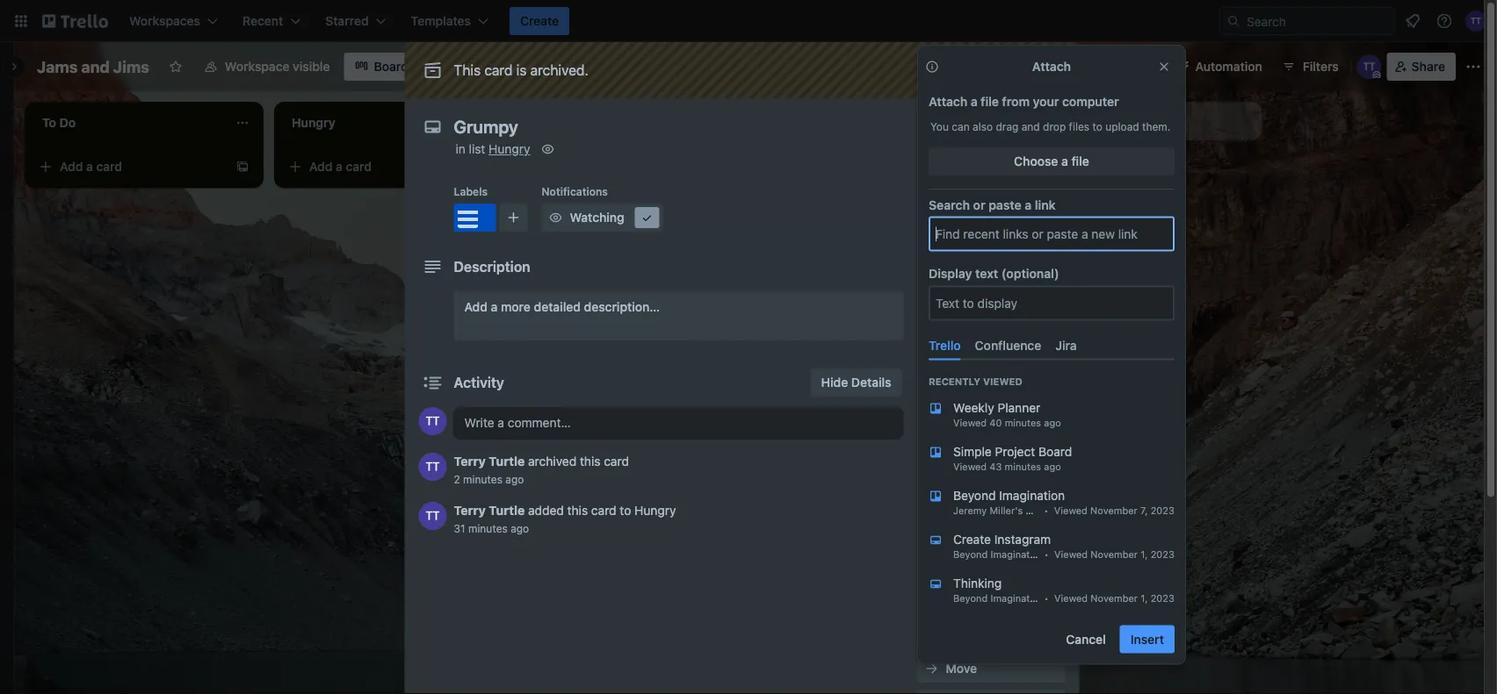 Task type: vqa. For each thing, say whether or not it's contained in the screenshot.
second 'trello.card' icon from the top of the Recently Viewed list box
yes



Task type: describe. For each thing, give the bounding box(es) containing it.
create instagram option
[[915, 524, 1189, 568]]

card inside terry turtle archived this card 2 minutes ago
[[604, 455, 629, 469]]

add power-ups
[[946, 485, 1037, 499]]

ago inside terry turtle archived this card 2 minutes ago
[[505, 474, 524, 486]]

minutes inside terry turtle added this card to hungry 31 minutes ago
[[468, 523, 508, 535]]

sm image for checklist
[[923, 272, 941, 290]]

1 vertical spatial power-
[[918, 459, 954, 472]]

cover
[[946, 379, 980, 394]]

this card is archived.
[[454, 62, 589, 79]]

hungry link
[[489, 142, 530, 156]]

weekly
[[953, 401, 994, 415]]

watching button
[[542, 204, 663, 232]]

cancel button
[[1055, 626, 1116, 654]]

terry turtle added this card to hungry 31 minutes ago
[[454, 504, 676, 535]]

beyond inside option
[[953, 488, 996, 503]]

cancel
[[1066, 633, 1106, 647]]

sm image for watching
[[547, 209, 564, 227]]

simple
[[953, 445, 992, 459]]

power- inside "link"
[[972, 485, 1014, 499]]

notifications
[[542, 185, 608, 198]]

sm image inside labels link
[[923, 237, 941, 255]]

visible
[[293, 59, 330, 74]]

instagram
[[994, 532, 1051, 547]]

attachment button
[[918, 337, 1065, 365]]

terry for archived this card
[[454, 455, 486, 469]]

turtle for archived this card
[[489, 455, 525, 469]]

recently viewed
[[929, 376, 1022, 387]]

hide details link
[[811, 369, 902, 397]]

1 vertical spatial power-ups
[[918, 459, 975, 472]]

imagination inside "thinking beyond imagination • viewed november 1, 2023"
[[991, 593, 1044, 604]]

attachment
[[946, 344, 1014, 358]]

add button
[[946, 592, 1011, 606]]

beyond imagination option
[[915, 480, 1189, 524]]

2 horizontal spatial to
[[1092, 120, 1102, 133]]

power- inside button
[[1092, 59, 1134, 74]]

simple project board option
[[915, 436, 1189, 480]]

3 add a card from the left
[[559, 159, 621, 174]]

add a card button for first create from template… image from left
[[32, 153, 228, 181]]

confluence
[[975, 339, 1041, 353]]

custom fields button
[[918, 413, 1065, 431]]

ago inside 'simple project board viewed 43 minutes ago'
[[1044, 461, 1061, 473]]

create for create
[[520, 14, 559, 28]]

checklist link
[[918, 267, 1065, 295]]

create for create instagram beyond imagination • viewed november 1, 2023
[[953, 532, 991, 547]]

to inside terry turtle added this card to hungry 31 minutes ago
[[620, 504, 631, 518]]

dates
[[946, 309, 980, 323]]

create button
[[510, 7, 569, 35]]

display text (optional)
[[929, 267, 1059, 281]]

custom
[[946, 414, 991, 429]]

1 horizontal spatial to
[[941, 178, 952, 191]]

power-ups button
[[1057, 53, 1167, 81]]

workspace visible
[[225, 59, 330, 74]]

imagination inside option
[[999, 488, 1065, 503]]

as
[[978, 557, 992, 571]]

mark
[[946, 557, 975, 571]]

add power-ups link
[[918, 478, 1065, 506]]

2 add a card from the left
[[309, 159, 372, 174]]

thinking option
[[915, 568, 1189, 612]]

1 horizontal spatial labels
[[946, 239, 984, 253]]

recently viewed list box
[[915, 392, 1189, 612]]

customize views image
[[428, 58, 445, 76]]

hungry inside terry turtle added this card to hungry 31 minutes ago
[[634, 504, 676, 518]]

0 vertical spatial board
[[374, 59, 408, 74]]

ago inside terry turtle added this card to hungry 31 minutes ago
[[511, 523, 529, 535]]

attach for attach
[[1032, 59, 1071, 74]]

workspace visible button
[[193, 53, 340, 81]]

them.
[[1142, 120, 1171, 133]]

Display text (optional) field
[[930, 288, 1173, 319]]

0 horizontal spatial automation
[[918, 530, 977, 542]]

turtle for added this card to hungry
[[489, 504, 525, 518]]

simple project board viewed 43 minutes ago
[[953, 445, 1072, 473]]

Search or paste a link field
[[930, 218, 1173, 250]]

viewed inside create instagram beyond imagination • viewed november 1, 2023
[[1054, 549, 1088, 561]]

viewed up planner
[[983, 376, 1022, 387]]

filters
[[1303, 59, 1339, 74]]

create instagram beyond imagination • viewed november 1, 2023
[[953, 532, 1175, 561]]

or
[[973, 198, 985, 212]]

you
[[930, 120, 949, 133]]

workspace
[[225, 59, 290, 74]]

custom fields
[[946, 414, 1029, 429]]

fields
[[994, 414, 1029, 429]]

1, inside "thinking beyond imagination • viewed november 1, 2023"
[[1141, 593, 1148, 604]]

2023 inside create instagram beyond imagination • viewed november 1, 2023
[[1151, 549, 1175, 561]]

from
[[1002, 94, 1030, 109]]

Board name text field
[[28, 53, 158, 81]]

add another list
[[1054, 114, 1146, 128]]

this for added
[[567, 504, 588, 518]]

archived.
[[530, 62, 589, 79]]

drag
[[996, 120, 1019, 133]]

weekly planner viewed 40 minutes ago
[[953, 401, 1061, 429]]

share button
[[1387, 53, 1456, 81]]

more
[[501, 300, 531, 315]]

sm image inside 'watching' button
[[638, 209, 656, 227]]

sm image for cover
[[923, 378, 941, 395]]

added
[[528, 504, 564, 518]]

computer
[[1062, 94, 1119, 109]]

• inside beyond imagination option
[[1044, 505, 1049, 517]]

in
[[456, 142, 465, 156]]

november inside beyond imagination option
[[1090, 505, 1138, 517]]

in list hungry
[[456, 142, 530, 156]]

jams and jims
[[37, 57, 149, 76]]

sm image right hungry link
[[539, 141, 557, 158]]

ago inside weekly planner viewed 40 minutes ago
[[1044, 417, 1061, 429]]

2023 inside beyond imagination option
[[1151, 505, 1175, 517]]

trello.board image
[[929, 490, 943, 504]]

idea
[[1029, 557, 1054, 571]]

activity
[[454, 375, 504, 391]]

primary element
[[0, 0, 1497, 42]]

display
[[929, 267, 972, 281]]

archived
[[528, 455, 577, 469]]

checklist
[[946, 274, 1000, 288]]

beyond inside create instagram beyond imagination • viewed november 1, 2023
[[953, 549, 988, 561]]

insert button
[[1120, 626, 1175, 654]]

text
[[975, 267, 998, 281]]

1, inside create instagram beyond imagination • viewed november 1, 2023
[[1141, 549, 1148, 561]]

link
[[1035, 198, 1056, 212]]

1 vertical spatial and
[[1022, 120, 1040, 133]]

1 vertical spatial ups
[[954, 459, 975, 472]]

viewed inside beyond imagination option
[[1054, 505, 1088, 517]]

planner
[[998, 401, 1040, 415]]

watching
[[570, 210, 624, 225]]

description…
[[584, 300, 660, 315]]

another
[[1081, 114, 1126, 128]]

button
[[972, 592, 1011, 606]]

Write a comment text field
[[454, 408, 904, 439]]

actions
[[918, 637, 957, 649]]

dates button
[[918, 302, 1065, 330]]



Task type: locate. For each thing, give the bounding box(es) containing it.
attach up the you
[[929, 94, 968, 109]]

2 vertical spatial to
[[620, 504, 631, 518]]

1 add a card button from the left
[[32, 153, 228, 181]]

this inside terry turtle added this card to hungry 31 minutes ago
[[567, 504, 588, 518]]

ago
[[1044, 417, 1061, 429], [1044, 461, 1061, 473], [505, 474, 524, 486], [511, 523, 529, 535]]

power-ups left close popover icon
[[1092, 59, 1157, 74]]

• inside create instagram beyond imagination • viewed november 1, 2023
[[1044, 549, 1049, 561]]

turtle
[[489, 455, 525, 469], [489, 504, 525, 518]]

0 vertical spatial labels
[[454, 185, 488, 198]]

imagination up jeremy miller's workspace
[[999, 488, 1065, 503]]

0 horizontal spatial ups
[[954, 459, 975, 472]]

2
[[454, 474, 460, 486]]

automation up 'mark'
[[918, 530, 977, 542]]

this inside terry turtle archived this card 2 minutes ago
[[580, 455, 600, 469]]

trello.board image for weekly
[[929, 402, 943, 416]]

is
[[516, 62, 527, 79]]

automation button
[[1171, 53, 1273, 81]]

and left jims
[[81, 57, 110, 76]]

trello.card image
[[929, 534, 943, 548]]

2 horizontal spatial power-
[[1092, 59, 1134, 74]]

2 vertical spatial imagination
[[991, 593, 1044, 604]]

1 vertical spatial •
[[1044, 549, 1049, 561]]

2 1, from the top
[[1141, 593, 1148, 604]]

card inside terry turtle added this card to hungry 31 minutes ago
[[591, 504, 616, 518]]

a
[[971, 94, 978, 109], [1061, 154, 1068, 169], [86, 159, 93, 174], [336, 159, 343, 174], [585, 159, 592, 174], [1025, 198, 1032, 212], [491, 300, 498, 315]]

2023 down • viewed november 7, 2023
[[1151, 549, 1175, 561]]

1 2023 from the top
[[1151, 505, 1175, 517]]

power-
[[1092, 59, 1134, 74], [918, 459, 954, 472], [972, 485, 1014, 499]]

1 horizontal spatial and
[[1022, 120, 1040, 133]]

1 vertical spatial board
[[1039, 445, 1072, 459]]

viewed inside "thinking beyond imagination • viewed november 1, 2023"
[[1054, 593, 1088, 604]]

sm image inside "cover" link
[[923, 378, 941, 395]]

add inside button
[[946, 592, 969, 606]]

power-ups down simple
[[918, 459, 975, 472]]

0 horizontal spatial add a card button
[[32, 153, 228, 181]]

choose a file element
[[929, 148, 1175, 176]]

None text field
[[445, 111, 1025, 142]]

1 vertical spatial labels
[[946, 239, 984, 253]]

board left customize views image
[[374, 59, 408, 74]]

to up search
[[941, 178, 952, 191]]

create inside button
[[520, 14, 559, 28]]

0 vertical spatial ups
[[1134, 59, 1157, 74]]

0 vertical spatial attach
[[1032, 59, 1071, 74]]

43
[[990, 461, 1002, 473]]

insert
[[1130, 633, 1164, 647]]

this right added
[[567, 504, 588, 518]]

1 vertical spatial imagination
[[991, 549, 1044, 561]]

hide details
[[821, 376, 891, 390]]

minutes
[[1005, 417, 1041, 429], [1005, 461, 1041, 473], [463, 474, 502, 486], [468, 523, 508, 535]]

ups inside button
[[1134, 59, 1157, 74]]

viewed down the weekly
[[953, 417, 987, 429]]

add a card button
[[32, 153, 228, 181], [281, 153, 478, 181], [531, 153, 727, 181]]

0 horizontal spatial list
[[469, 142, 485, 156]]

• viewed november 7, 2023
[[1038, 505, 1175, 517]]

turtle inside terry turtle archived this card 2 minutes ago
[[489, 455, 525, 469]]

imagination down the good
[[991, 593, 1044, 604]]

file
[[981, 94, 999, 109], [1071, 154, 1089, 169]]

2 horizontal spatial ups
[[1134, 59, 1157, 74]]

create up is
[[520, 14, 559, 28]]

thinking beyond imagination • viewed november 1, 2023
[[953, 576, 1175, 604]]

sm image left cover
[[923, 378, 941, 395]]

terry turtle (terryturtle) image
[[1465, 11, 1487, 32], [419, 408, 447, 436], [419, 453, 447, 481], [419, 503, 447, 531]]

3 • from the top
[[1044, 593, 1049, 604]]

this for archived
[[580, 455, 600, 469]]

2 vertical spatial 2023
[[1151, 593, 1175, 604]]

terry up 2
[[454, 455, 486, 469]]

beyond up thinking
[[953, 549, 988, 561]]

sm image down the add to card
[[923, 202, 941, 220]]

ups down simple
[[954, 459, 975, 472]]

sm image right watching
[[638, 209, 656, 227]]

open information menu image
[[1436, 12, 1453, 30]]

your
[[1033, 94, 1059, 109]]

1, up insert
[[1141, 593, 1148, 604]]

trello.board image for simple
[[929, 446, 943, 460]]

filters button
[[1276, 53, 1344, 81]]

0 horizontal spatial hungry
[[489, 142, 530, 156]]

trello.board image inside 'simple project board' option
[[929, 446, 943, 460]]

files
[[1069, 120, 1090, 133]]

sm image for members
[[923, 202, 941, 220]]

power- up miller's
[[972, 485, 1014, 499]]

terry
[[454, 455, 486, 469], [454, 504, 486, 518]]

2 2023 from the top
[[1151, 549, 1175, 561]]

2 horizontal spatial add a card button
[[531, 153, 727, 181]]

choose a file
[[1014, 154, 1089, 169]]

1 vertical spatial this
[[567, 504, 588, 518]]

2023 right 7,
[[1151, 505, 1175, 517]]

add to card
[[918, 178, 978, 191]]

1 create from template… image from the left
[[235, 160, 250, 174]]

beyond up jeremy
[[953, 488, 996, 503]]

labels up display
[[946, 239, 984, 253]]

viewed inside 'simple project board viewed 43 minutes ago'
[[953, 461, 987, 473]]

upload
[[1105, 120, 1139, 133]]

1 horizontal spatial hungry
[[634, 504, 676, 518]]

2 vertical spatial ups
[[1014, 485, 1037, 499]]

sm image up display
[[923, 237, 941, 255]]

create from template… image
[[235, 160, 250, 174], [485, 160, 499, 174]]

create inside create instagram beyond imagination • viewed november 1, 2023
[[953, 532, 991, 547]]

• down instagram
[[1044, 549, 1049, 561]]

board inside 'simple project board viewed 43 minutes ago'
[[1039, 445, 1072, 459]]

november up cancel on the right bottom of page
[[1091, 593, 1138, 604]]

members link
[[918, 197, 1065, 225]]

sm image down the "notifications"
[[547, 209, 564, 227]]

1 vertical spatial trello.board image
[[929, 446, 943, 460]]

project
[[995, 445, 1035, 459]]

search or paste a link
[[929, 198, 1056, 212]]

0 horizontal spatial create from template… image
[[235, 160, 250, 174]]

weekly planner option
[[915, 392, 1189, 436]]

2 minutes ago link
[[454, 474, 524, 486]]

minutes down planner
[[1005, 417, 1041, 429]]

ups left close popover icon
[[1134, 59, 1157, 74]]

0 vertical spatial trello.board image
[[929, 402, 943, 416]]

0 horizontal spatial file
[[981, 94, 999, 109]]

add a more detailed description…
[[464, 300, 660, 315]]

sm image down actions
[[923, 661, 941, 678]]

jeremy
[[953, 505, 987, 517]]

ago up 'simple project board' option
[[1044, 417, 1061, 429]]

minutes right 2
[[463, 474, 502, 486]]

viewed
[[983, 376, 1022, 387], [953, 417, 987, 429], [953, 461, 987, 473], [1054, 505, 1088, 517], [1054, 549, 1088, 561], [1054, 593, 1088, 604]]

detailed
[[534, 300, 581, 315]]

1 vertical spatial automation
[[918, 530, 977, 542]]

• down idea
[[1044, 593, 1049, 604]]

viewed right idea
[[1054, 549, 1088, 561]]

2 add a card button from the left
[[281, 153, 478, 181]]

2 trello.board image from the top
[[929, 446, 943, 460]]

sm image
[[539, 141, 557, 158], [638, 209, 656, 227], [923, 237, 941, 255], [923, 661, 941, 678]]

2 november from the top
[[1091, 549, 1138, 561]]

0 notifications image
[[1402, 11, 1423, 32]]

2023 up insert
[[1151, 593, 1175, 604]]

share
[[1412, 59, 1445, 74]]

workspace
[[1026, 505, 1075, 517]]

imagination down instagram
[[991, 549, 1044, 561]]

jeremy miller's workspace
[[953, 505, 1075, 517]]

1 horizontal spatial power-
[[972, 485, 1014, 499]]

power- up trello.board icon
[[918, 459, 954, 472]]

1 vertical spatial november
[[1091, 549, 1138, 561]]

terry turtle (terryturtle) image
[[1357, 54, 1382, 79]]

2 turtle from the top
[[489, 504, 525, 518]]

add another list button
[[1023, 102, 1262, 141]]

mark as good idea
[[946, 557, 1054, 571]]

1 horizontal spatial automation
[[1195, 59, 1262, 74]]

color: blue, title: none image
[[454, 204, 496, 232]]

1 horizontal spatial list
[[1129, 114, 1146, 128]]

description
[[454, 259, 530, 275]]

good
[[995, 557, 1026, 571]]

1 horizontal spatial board
[[1039, 445, 1072, 459]]

minutes inside weekly planner viewed 40 minutes ago
[[1005, 417, 1041, 429]]

2 vertical spatial november
[[1091, 593, 1138, 604]]

star or unstar board image
[[169, 60, 183, 74]]

create up 'mark'
[[953, 532, 991, 547]]

tab list
[[922, 331, 1182, 361]]

viewed up create instagram beyond imagination • viewed november 1, 2023
[[1054, 505, 1088, 517]]

add inside "button"
[[1054, 114, 1078, 128]]

3 add a card button from the left
[[531, 153, 727, 181]]

7,
[[1140, 505, 1148, 517]]

1 trello.board image from the top
[[929, 402, 943, 416]]

file for attach
[[981, 94, 999, 109]]

file up also
[[981, 94, 999, 109]]

1 horizontal spatial create
[[953, 532, 991, 547]]

mark as good idea button
[[918, 550, 1065, 578]]

•
[[1044, 505, 1049, 517], [1044, 549, 1049, 561], [1044, 593, 1049, 604]]

terry for added this card to hungry
[[454, 504, 486, 518]]

details
[[851, 376, 891, 390]]

this right archived
[[580, 455, 600, 469]]

hungry
[[489, 142, 530, 156], [634, 504, 676, 518]]

sm image inside automation button
[[1171, 53, 1195, 77]]

terry turtle archived this card 2 minutes ago
[[454, 455, 629, 486]]

2 terry from the top
[[454, 504, 486, 518]]

sm image inside 'watching' button
[[547, 209, 564, 227]]

0 vertical spatial list
[[1129, 114, 1146, 128]]

file for choose
[[1071, 154, 1089, 169]]

trello.card image
[[929, 578, 943, 592]]

1 terry from the top
[[454, 455, 486, 469]]

31 minutes ago link
[[454, 523, 529, 535]]

attach for attach a file from your computer
[[929, 94, 968, 109]]

show menu image
[[1465, 58, 1482, 76]]

minutes down project
[[1005, 461, 1041, 473]]

3 november from the top
[[1091, 593, 1138, 604]]

turtle inside terry turtle added this card to hungry 31 minutes ago
[[489, 504, 525, 518]]

1 vertical spatial turtle
[[489, 504, 525, 518]]

1 vertical spatial terry
[[454, 504, 486, 518]]

add a card button for second create from template… image from the left
[[281, 153, 478, 181]]

0 vertical spatial and
[[81, 57, 110, 76]]

1 vertical spatial hungry
[[634, 504, 676, 518]]

search
[[929, 198, 970, 212]]

also
[[973, 120, 993, 133]]

sm image for automation
[[1171, 53, 1195, 77]]

and inside board name text box
[[81, 57, 110, 76]]

1 vertical spatial file
[[1071, 154, 1089, 169]]

1 beyond from the top
[[953, 488, 996, 503]]

recently
[[929, 376, 980, 387]]

0 vertical spatial 1,
[[1141, 549, 1148, 561]]

1 horizontal spatial add a card
[[309, 159, 372, 174]]

1 horizontal spatial add a card button
[[281, 153, 478, 181]]

2 horizontal spatial add a card
[[559, 159, 621, 174]]

ago up beyond imagination option
[[1044, 461, 1061, 473]]

0 horizontal spatial attach
[[929, 94, 968, 109]]

automation inside button
[[1195, 59, 1262, 74]]

november inside "thinking beyond imagination • viewed november 1, 2023"
[[1091, 593, 1138, 604]]

0 vertical spatial power-ups
[[1092, 59, 1157, 74]]

1 horizontal spatial ups
[[1014, 485, 1037, 499]]

attach up the 'your' at the top of the page
[[1032, 59, 1071, 74]]

jams
[[37, 57, 78, 76]]

terry inside terry turtle archived this card 2 minutes ago
[[454, 455, 486, 469]]

more info image
[[925, 60, 939, 74]]

0 vertical spatial automation
[[1195, 59, 1262, 74]]

labels link
[[918, 232, 1065, 260]]

automation down search image at right
[[1195, 59, 1262, 74]]

0 vertical spatial turtle
[[489, 455, 525, 469]]

• up create instagram "option"
[[1044, 505, 1049, 517]]

0 horizontal spatial to
[[620, 504, 631, 518]]

turtle up 2 minutes ago 'link'
[[489, 455, 525, 469]]

minutes inside terry turtle archived this card 2 minutes ago
[[463, 474, 502, 486]]

to right added
[[620, 504, 631, 518]]

viewed down simple
[[953, 461, 987, 473]]

members
[[946, 203, 1000, 218]]

viewed inside weekly planner viewed 40 minutes ago
[[953, 417, 987, 429]]

sm image inside move 'link'
[[923, 661, 941, 678]]

1 horizontal spatial attach
[[1032, 59, 1071, 74]]

trello.board image inside weekly planner 'option'
[[929, 402, 943, 416]]

1 1, from the top
[[1141, 549, 1148, 561]]

0 vertical spatial beyond
[[953, 488, 996, 503]]

1 vertical spatial create
[[953, 532, 991, 547]]

move
[[946, 662, 977, 677]]

list inside add another list "button"
[[1129, 114, 1146, 128]]

turtle up 31 minutes ago 'link' at the left bottom of the page
[[489, 504, 525, 518]]

sm image inside checklist link
[[923, 272, 941, 290]]

choose
[[1014, 154, 1058, 169]]

3 beyond from the top
[[953, 593, 988, 604]]

search image
[[1227, 14, 1241, 28]]

1 • from the top
[[1044, 505, 1049, 517]]

november inside create instagram beyond imagination • viewed november 1, 2023
[[1091, 549, 1138, 561]]

ups up jeremy miller's workspace
[[1014, 485, 1037, 499]]

trello
[[929, 339, 961, 353]]

0 horizontal spatial add a card
[[60, 159, 122, 174]]

cover link
[[918, 373, 1065, 401]]

1 horizontal spatial file
[[1071, 154, 1089, 169]]

sm image left "checklist"
[[923, 272, 941, 290]]

november down • viewed november 7, 2023
[[1091, 549, 1138, 561]]

viewed up cancel on the right bottom of page
[[1054, 593, 1088, 604]]

0 horizontal spatial power-ups
[[918, 459, 975, 472]]

trello.board image down recently
[[929, 402, 943, 416]]

0 vertical spatial file
[[981, 94, 999, 109]]

card
[[484, 62, 513, 79], [96, 159, 122, 174], [346, 159, 372, 174], [595, 159, 621, 174], [954, 178, 978, 191], [604, 455, 629, 469], [591, 504, 616, 518]]

0 horizontal spatial board
[[374, 59, 408, 74]]

add a more detailed description… link
[[454, 292, 904, 341]]

0 vertical spatial terry
[[454, 455, 486, 469]]

terry up 31
[[454, 504, 486, 518]]

0 horizontal spatial power-
[[918, 459, 954, 472]]

1 vertical spatial 2023
[[1151, 549, 1175, 561]]

1 horizontal spatial create from template… image
[[485, 160, 499, 174]]

trello.board image
[[929, 402, 943, 416], [929, 446, 943, 460]]

1, down 7,
[[1141, 549, 1148, 561]]

2 • from the top
[[1044, 549, 1049, 561]]

0 vertical spatial create
[[520, 14, 559, 28]]

2 beyond from the top
[[953, 549, 988, 561]]

1 november from the top
[[1090, 505, 1138, 517]]

thinking
[[953, 576, 1002, 591]]

close popover image
[[1157, 60, 1171, 74]]

list right another
[[1129, 114, 1146, 128]]

terry inside terry turtle added this card to hungry 31 minutes ago
[[454, 504, 486, 518]]

2023 inside "thinking beyond imagination • viewed november 1, 2023"
[[1151, 593, 1175, 604]]

and right drag
[[1022, 120, 1040, 133]]

2 create from template… image from the left
[[485, 160, 499, 174]]

31
[[454, 523, 465, 535]]

Search field
[[1241, 8, 1394, 34]]

1 add a card from the left
[[60, 159, 122, 174]]

0 vertical spatial power-
[[1092, 59, 1134, 74]]

minutes inside 'simple project board viewed 43 minutes ago'
[[1005, 461, 1041, 473]]

list right in
[[469, 142, 485, 156]]

0 vertical spatial november
[[1090, 505, 1138, 517]]

power- up computer
[[1092, 59, 1134, 74]]

beyond inside "thinking beyond imagination • viewed november 1, 2023"
[[953, 593, 988, 604]]

0 vertical spatial imagination
[[999, 488, 1065, 503]]

1 vertical spatial to
[[941, 178, 952, 191]]

to right files
[[1092, 120, 1102, 133]]

0 horizontal spatial create
[[520, 14, 559, 28]]

1 vertical spatial attach
[[929, 94, 968, 109]]

labels up color: blue, title: none "image"
[[454, 185, 488, 198]]

imagination inside create instagram beyond imagination • viewed november 1, 2023
[[991, 549, 1044, 561]]

file down files
[[1071, 154, 1089, 169]]

2 vertical spatial •
[[1044, 593, 1049, 604]]

add
[[1054, 114, 1078, 128], [60, 159, 83, 174], [309, 159, 333, 174], [559, 159, 582, 174], [918, 178, 938, 191], [464, 300, 488, 315], [946, 485, 969, 499], [946, 592, 969, 606]]

2 vertical spatial power-
[[972, 485, 1014, 499]]

1 vertical spatial 1,
[[1141, 593, 1148, 604]]

and
[[81, 57, 110, 76], [1022, 120, 1040, 133]]

beyond down thinking
[[953, 593, 988, 604]]

3 2023 from the top
[[1151, 593, 1175, 604]]

board down weekly planner 'option'
[[1039, 445, 1072, 459]]

2 vertical spatial beyond
[[953, 593, 988, 604]]

ago up 31 minutes ago 'link' at the left bottom of the page
[[505, 474, 524, 486]]

ups inside "link"
[[1014, 485, 1037, 499]]

sm image up add another list "button"
[[1171, 53, 1195, 77]]

0 vertical spatial 2023
[[1151, 505, 1175, 517]]

board link
[[344, 53, 419, 81]]

0 horizontal spatial and
[[81, 57, 110, 76]]

power-ups inside button
[[1092, 59, 1157, 74]]

november left 7,
[[1090, 505, 1138, 517]]

move link
[[918, 655, 1065, 684]]

1 vertical spatial list
[[469, 142, 485, 156]]

beyond imagination
[[953, 488, 1065, 503]]

minutes right 31
[[468, 523, 508, 535]]

1 horizontal spatial power-ups
[[1092, 59, 1157, 74]]

sm image inside members link
[[923, 202, 941, 220]]

• inside "thinking beyond imagination • viewed november 1, 2023"
[[1044, 593, 1049, 604]]

add inside "link"
[[946, 485, 969, 499]]

0 horizontal spatial labels
[[454, 185, 488, 198]]

1 turtle from the top
[[489, 455, 525, 469]]

switch to… image
[[12, 12, 30, 30]]

labels
[[454, 185, 488, 198], [946, 239, 984, 253]]

sm image
[[1171, 53, 1195, 77], [923, 202, 941, 220], [547, 209, 564, 227], [923, 272, 941, 290], [923, 378, 941, 395]]

(optional)
[[1001, 267, 1059, 281]]

trello.board image left simple
[[929, 446, 943, 460]]

0 vertical spatial this
[[580, 455, 600, 469]]

power-ups
[[1092, 59, 1157, 74], [918, 459, 975, 472]]

ago down added
[[511, 523, 529, 535]]

0 vertical spatial •
[[1044, 505, 1049, 517]]

0 vertical spatial to
[[1092, 120, 1102, 133]]

0 vertical spatial hungry
[[489, 142, 530, 156]]

1 vertical spatial beyond
[[953, 549, 988, 561]]

tab list containing trello
[[922, 331, 1182, 361]]

drop
[[1043, 120, 1066, 133]]



